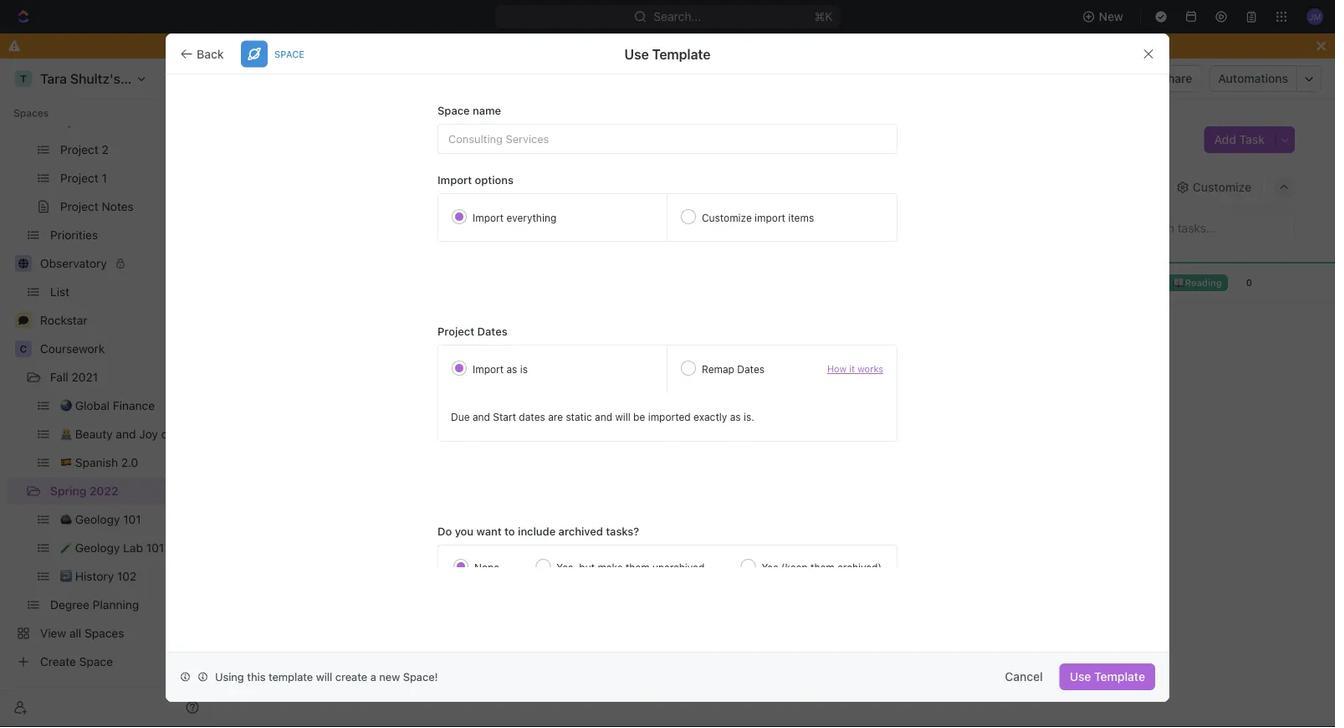 Task type: describe. For each thing, give the bounding box(es) containing it.
fall 2021
[[50, 370, 98, 384]]

start
[[493, 411, 516, 423]]

board
[[657, 180, 690, 194]]

space name
[[438, 104, 501, 116]]

do you want to enable browser notifications? enable hide this
[[490, 39, 845, 53]]

make
[[598, 561, 623, 573]]

calendar link
[[573, 176, 626, 199]]

coursework inside tree
[[40, 342, 105, 356]]

team space link
[[40, 79, 202, 106]]

⌘k
[[815, 10, 833, 23]]

assignees
[[730, 222, 780, 234]]

enable
[[576, 39, 613, 53]]

enable
[[750, 39, 788, 53]]

1 lab from the top
[[822, 441, 837, 451]]

spring 2022 inside tree
[[50, 484, 118, 498]]

coursework link
[[40, 336, 202, 362]]

do you want to include archived tasks?
[[438, 525, 639, 537]]

share button
[[1151, 65, 1203, 92]]

hide
[[796, 39, 822, 53]]

1 101 from the top
[[839, 441, 852, 451]]

task
[[1240, 133, 1265, 146]]

add task button
[[1204, 126, 1275, 153]]

sidebar navigation
[[0, 0, 213, 727]]

import
[[755, 212, 786, 223]]

0 horizontal spatial spring 2022 link
[[50, 478, 159, 505]]

items
[[788, 212, 814, 223]]

2 lab from the top
[[822, 557, 837, 567]]

2022 inside sidebar navigation
[[90, 484, 118, 498]]

0 vertical spatial use template
[[625, 46, 711, 62]]

list by assignment type
[[409, 180, 545, 194]]

using this template will create a new space !
[[215, 671, 438, 683]]

projects
[[50, 114, 94, 128]]

Consulting Services text field
[[438, 124, 898, 154]]

search...
[[654, 10, 702, 23]]

0 horizontal spatial this
[[247, 671, 266, 683]]

observatory link
[[40, 250, 202, 277]]

+
[[712, 403, 718, 414]]

a
[[370, 671, 376, 683]]

reading
[[1185, 277, 1222, 288]]

import options
[[438, 173, 514, 186]]

use inside button
[[1070, 670, 1091, 684]]

Search tasks... text field
[[1127, 215, 1294, 241]]

yes
[[762, 561, 779, 573]]

works
[[858, 364, 884, 374]]

/
[[316, 72, 320, 85]]

use template inside button
[[1070, 670, 1145, 684]]

new
[[1099, 10, 1124, 23]]

name
[[473, 104, 501, 116]]

cancel button
[[995, 664, 1053, 690]]

customize for customize import items
[[702, 212, 752, 223]]

it
[[849, 364, 855, 374]]

to for include
[[505, 525, 515, 537]]

how it works link
[[827, 364, 884, 374]]

1 horizontal spatial spring 2022 link
[[323, 69, 416, 89]]

using
[[215, 671, 244, 683]]

import for import as is
[[473, 363, 504, 375]]

remap
[[702, 363, 735, 375]]

space inside sidebar navigation
[[72, 86, 106, 100]]

import for import options
[[438, 173, 472, 186]]

project
[[438, 325, 475, 337]]

by
[[432, 180, 446, 194]]

observatory
[[40, 256, 107, 270]]

complete
[[715, 344, 764, 357]]

1 and from the left
[[473, 411, 490, 423]]

assignees button
[[709, 218, 787, 238]]

fall
[[50, 370, 68, 384]]

2 101 from the top
[[839, 557, 852, 567]]

0 horizontal spatial as
[[507, 363, 517, 375]]

dates
[[519, 411, 545, 423]]

1 them from the left
[[626, 561, 650, 573]]

back button
[[173, 41, 234, 67]]

1 geology from the top
[[787, 441, 820, 451]]

2 geology from the top
[[787, 557, 820, 567]]

complete study guide!
[[715, 344, 830, 357]]

space up "c coursework /"
[[274, 49, 305, 59]]

c for c
[[20, 343, 27, 355]]

is.
[[744, 411, 755, 423]]

calendar
[[576, 180, 626, 194]]

unarchived
[[653, 561, 705, 573]]

browser
[[616, 39, 661, 53]]

team
[[40, 86, 69, 100]]

do for do you want to enable browser notifications? enable hide this
[[490, 39, 506, 53]]

spaces
[[13, 107, 49, 119]]

customize import items
[[702, 212, 814, 223]]

2 and from the left
[[595, 411, 612, 423]]

2 🧪 from the top
[[775, 557, 784, 567]]

archived)
[[838, 561, 882, 573]]

customize button
[[1171, 176, 1257, 199]]

spring inside tree
[[50, 484, 86, 498]]

notifications?
[[664, 39, 739, 53]]

due
[[451, 411, 470, 423]]

automations button
[[1210, 66, 1297, 91]]

customize for customize
[[1193, 180, 1252, 194]]

1 horizontal spatial this
[[825, 39, 845, 53]]

0
[[1246, 277, 1252, 288]]

automations
[[1219, 72, 1289, 85]]

you for do you want to include archived tasks?
[[455, 525, 474, 537]]

guide!
[[798, 344, 830, 357]]

2 🧪  geology lab 101 from the top
[[775, 557, 852, 567]]

1 horizontal spatial coursework, , element
[[228, 72, 241, 85]]

1 🧪 from the top
[[775, 441, 784, 451]]



Task type: locate. For each thing, give the bounding box(es) containing it.
yes,
[[557, 561, 576, 573]]

as left the is
[[507, 363, 517, 375]]

them
[[626, 561, 650, 573], [811, 561, 835, 573]]

to left include on the left of the page
[[505, 525, 515, 537]]

do for do you want to include archived tasks?
[[438, 525, 452, 537]]

tasks?
[[606, 525, 639, 537]]

0 vertical spatial 🧪
[[775, 441, 784, 451]]

this right using
[[247, 671, 266, 683]]

0 vertical spatial add
[[1214, 133, 1237, 146]]

🧪  geology lab 101
[[775, 441, 852, 451], [775, 557, 852, 567]]

them right make on the bottom left of the page
[[626, 561, 650, 573]]

space
[[274, 49, 305, 59], [72, 86, 106, 100], [438, 104, 470, 116], [403, 671, 435, 683]]

1 horizontal spatial use template
[[1070, 670, 1145, 684]]

c inside "c coursework /"
[[231, 74, 237, 83]]

0 vertical spatial this
[[825, 39, 845, 53]]

1 vertical spatial use
[[1070, 670, 1091, 684]]

1 vertical spatial template
[[1094, 670, 1145, 684]]

0 horizontal spatial use
[[625, 46, 649, 62]]

them right (keep
[[811, 561, 835, 573]]

coursework, , element
[[228, 72, 241, 85], [15, 341, 32, 357]]

create
[[335, 671, 367, 683]]

c inside tree
[[20, 343, 27, 355]]

1 horizontal spatial template
[[1094, 670, 1145, 684]]

tree inside sidebar navigation
[[7, 0, 206, 675]]

0 horizontal spatial customize
[[702, 212, 752, 223]]

0 vertical spatial dates
[[477, 325, 508, 337]]

🧪
[[775, 441, 784, 451], [775, 557, 784, 567]]

1 vertical spatial c
[[20, 343, 27, 355]]

add inside button
[[1214, 133, 1237, 146]]

dates for remap dates
[[737, 363, 765, 375]]

🧪 down subtask
[[775, 441, 784, 451]]

0 vertical spatial 101
[[839, 441, 852, 451]]

how
[[827, 364, 847, 374]]

to for enable
[[562, 39, 573, 53]]

lab down how
[[822, 441, 837, 451]]

projects link
[[50, 108, 159, 135]]

0 horizontal spatial add
[[721, 403, 740, 414]]

1 horizontal spatial use
[[1070, 670, 1091, 684]]

do
[[490, 39, 506, 53], [438, 525, 452, 537]]

0 horizontal spatial you
[[455, 525, 474, 537]]

1 horizontal spatial do
[[490, 39, 506, 53]]

dates
[[477, 325, 508, 337], [737, 363, 765, 375]]

1 horizontal spatial and
[[595, 411, 612, 423]]

list by assignment type link
[[406, 176, 545, 199]]

imported
[[648, 411, 691, 423]]

2022
[[383, 72, 412, 85], [744, 441, 764, 451], [90, 484, 118, 498], [744, 557, 764, 567]]

1 vertical spatial coursework, , element
[[15, 341, 32, 357]]

0 vertical spatial use
[[625, 46, 649, 62]]

you for do you want to enable browser notifications? enable hide this
[[509, 39, 529, 53]]

coursework up fall 2021
[[40, 342, 105, 356]]

space up projects link
[[72, 86, 106, 100]]

1 vertical spatial this
[[247, 671, 266, 683]]

dates right "project"
[[477, 325, 508, 337]]

1 horizontal spatial to
[[562, 39, 573, 53]]

type
[[518, 180, 545, 194]]

0 horizontal spatial them
[[626, 561, 650, 573]]

how it works
[[827, 364, 884, 374]]

use template down search...
[[625, 46, 711, 62]]

0 horizontal spatial dates
[[477, 325, 508, 337]]

add
[[1214, 133, 1237, 146], [721, 403, 740, 414]]

1 🧪  geology lab 101 from the top
[[775, 441, 852, 451]]

be
[[633, 411, 645, 423]]

you
[[509, 39, 529, 53], [455, 525, 474, 537]]

🧪 left archived)
[[775, 557, 784, 567]]

to left enable
[[562, 39, 573, 53]]

yes, but make them unarchived
[[557, 561, 705, 573]]

1 vertical spatial to
[[505, 525, 515, 537]]

tree
[[7, 0, 206, 675]]

space left name
[[438, 104, 470, 116]]

1 vertical spatial as
[[730, 411, 741, 423]]

1 vertical spatial customize
[[702, 212, 752, 223]]

want for include
[[477, 525, 502, 537]]

1 horizontal spatial them
[[811, 561, 835, 573]]

template
[[652, 46, 711, 62], [1094, 670, 1145, 684]]

and
[[473, 411, 490, 423], [595, 411, 612, 423]]

subtask
[[743, 403, 785, 414]]

0 vertical spatial lab
[[822, 441, 837, 451]]

1 vertical spatial 🧪  geology lab 101
[[775, 557, 852, 567]]

1 vertical spatial dates
[[737, 363, 765, 375]]

📖
[[1173, 277, 1183, 288]]

due and start dates are static and will be imported exactly as is.
[[451, 411, 755, 423]]

1 horizontal spatial will
[[615, 411, 631, 423]]

lab
[[822, 441, 837, 451], [822, 557, 837, 567]]

are
[[548, 411, 563, 423]]

back
[[197, 47, 224, 61]]

+ add subtask
[[712, 403, 785, 414]]

as left is.
[[730, 411, 741, 423]]

spring
[[344, 72, 380, 85], [715, 441, 741, 451], [50, 484, 86, 498], [715, 557, 741, 567]]

yes (keep them archived)
[[762, 561, 882, 573]]

use template button
[[1060, 664, 1155, 690]]

0 vertical spatial template
[[652, 46, 711, 62]]

want up nope on the bottom left of the page
[[477, 525, 502, 537]]

1 vertical spatial 🧪
[[775, 557, 784, 567]]

dates down complete
[[737, 363, 765, 375]]

dates for project dates
[[477, 325, 508, 337]]

use right enable
[[625, 46, 649, 62]]

0 horizontal spatial template
[[652, 46, 711, 62]]

1 horizontal spatial add
[[1214, 133, 1237, 146]]

1 vertical spatial spring 2022 link
[[50, 478, 159, 505]]

fall 2021 link
[[50, 364, 159, 391]]

use template
[[625, 46, 711, 62], [1070, 670, 1145, 684]]

1 vertical spatial coursework
[[40, 342, 105, 356]]

0 horizontal spatial do
[[438, 525, 452, 537]]

board link
[[653, 176, 690, 199]]

want left enable
[[532, 39, 559, 53]]

coursework left /
[[244, 72, 309, 85]]

1 horizontal spatial coursework
[[244, 72, 309, 85]]

0 horizontal spatial to
[[505, 525, 515, 537]]

list
[[409, 180, 429, 194]]

add task
[[1214, 133, 1265, 146]]

import for import everything
[[473, 212, 504, 223]]

and right the due
[[473, 411, 490, 423]]

0 vertical spatial 🧪  geology lab 101
[[775, 441, 852, 451]]

c coursework /
[[231, 72, 320, 85]]

spring 2022
[[344, 72, 412, 85], [715, 441, 764, 451], [50, 484, 118, 498], [715, 557, 764, 567]]

1 vertical spatial import
[[473, 212, 504, 223]]

you left enable
[[509, 39, 529, 53]]

share
[[1161, 72, 1193, 85]]

template
[[269, 671, 313, 683]]

0 horizontal spatial use template
[[625, 46, 711, 62]]

0 vertical spatial will
[[615, 411, 631, 423]]

0 vertical spatial c
[[231, 74, 237, 83]]

0 horizontal spatial will
[[316, 671, 332, 683]]

import everything
[[473, 212, 557, 223]]

archived
[[559, 525, 603, 537]]

tree containing team space
[[7, 0, 206, 675]]

use template right the cancel
[[1070, 670, 1145, 684]]

1 vertical spatial you
[[455, 525, 474, 537]]

globe image
[[18, 259, 28, 269]]

you left include on the left of the page
[[455, 525, 474, 537]]

and right static at the bottom left of the page
[[595, 411, 612, 423]]

will
[[615, 411, 631, 423], [316, 671, 332, 683]]

coursework, , element inside tree
[[15, 341, 32, 357]]

lab left archived)
[[822, 557, 837, 567]]

new button
[[1076, 3, 1134, 30]]

📖  reading
[[1173, 277, 1222, 288]]

0 vertical spatial customize
[[1193, 180, 1252, 194]]

add left task
[[1214, 133, 1237, 146]]

use right the cancel
[[1070, 670, 1091, 684]]

0 vertical spatial spring 2022 link
[[323, 69, 416, 89]]

everything
[[507, 212, 557, 223]]

will left be
[[615, 411, 631, 423]]

1 horizontal spatial you
[[509, 39, 529, 53]]

space right new
[[403, 671, 435, 683]]

0 horizontal spatial c
[[20, 343, 27, 355]]

1 vertical spatial use template
[[1070, 670, 1145, 684]]

0 vertical spatial to
[[562, 39, 573, 53]]

1 vertical spatial lab
[[822, 557, 837, 567]]

101 right (keep
[[839, 557, 852, 567]]

0 vertical spatial coursework
[[244, 72, 309, 85]]

customize up search tasks... text box
[[1193, 180, 1252, 194]]

add right '+'
[[721, 403, 740, 414]]

101
[[839, 441, 852, 451], [839, 557, 852, 567]]

team space
[[40, 86, 106, 100]]

0 horizontal spatial coursework
[[40, 342, 105, 356]]

as
[[507, 363, 517, 375], [730, 411, 741, 423]]

1 horizontal spatial customize
[[1193, 180, 1252, 194]]

assignment
[[449, 180, 515, 194]]

1 vertical spatial want
[[477, 525, 502, 537]]

exactly
[[694, 411, 727, 423]]

this right hide
[[825, 39, 845, 53]]

0 horizontal spatial want
[[477, 525, 502, 537]]

static
[[566, 411, 592, 423]]

study
[[767, 344, 795, 357]]

0 vertical spatial want
[[532, 39, 559, 53]]

1 horizontal spatial dates
[[737, 363, 765, 375]]

c for c coursework /
[[231, 74, 237, 83]]

options
[[475, 173, 514, 186]]

customize inside button
[[1193, 180, 1252, 194]]

0 vertical spatial coursework, , element
[[228, 72, 241, 85]]

0 horizontal spatial coursework, , element
[[15, 341, 32, 357]]

1 horizontal spatial c
[[231, 74, 237, 83]]

1 vertical spatial will
[[316, 671, 332, 683]]

1 vertical spatial 101
[[839, 557, 852, 567]]

nope
[[474, 561, 500, 573]]

customize
[[1193, 180, 1252, 194], [702, 212, 752, 223]]

1 horizontal spatial as
[[730, 411, 741, 423]]

include
[[518, 525, 556, 537]]

2 vertical spatial import
[[473, 363, 504, 375]]

0 horizontal spatial and
[[473, 411, 490, 423]]

want for enable
[[532, 39, 559, 53]]

but
[[579, 561, 595, 573]]

project dates
[[438, 325, 508, 337]]

0 vertical spatial import
[[438, 173, 472, 186]]

customize left import
[[702, 212, 752, 223]]

101 down it
[[839, 441, 852, 451]]

0 vertical spatial do
[[490, 39, 506, 53]]

1 vertical spatial do
[[438, 525, 452, 537]]

1 vertical spatial geology
[[787, 557, 820, 567]]

1 vertical spatial add
[[721, 403, 740, 414]]

template inside button
[[1094, 670, 1145, 684]]

this
[[825, 39, 845, 53], [247, 671, 266, 683]]

1 horizontal spatial want
[[532, 39, 559, 53]]

2 them from the left
[[811, 561, 835, 573]]

import as is
[[473, 363, 528, 375]]

0 vertical spatial as
[[507, 363, 517, 375]]

c
[[231, 74, 237, 83], [20, 343, 27, 355]]

0 vertical spatial geology
[[787, 441, 820, 451]]

will left create
[[316, 671, 332, 683]]

0 vertical spatial you
[[509, 39, 529, 53]]



Task type: vqa. For each thing, say whether or not it's contained in the screenshot.
Hello there @Jeremy Miller
no



